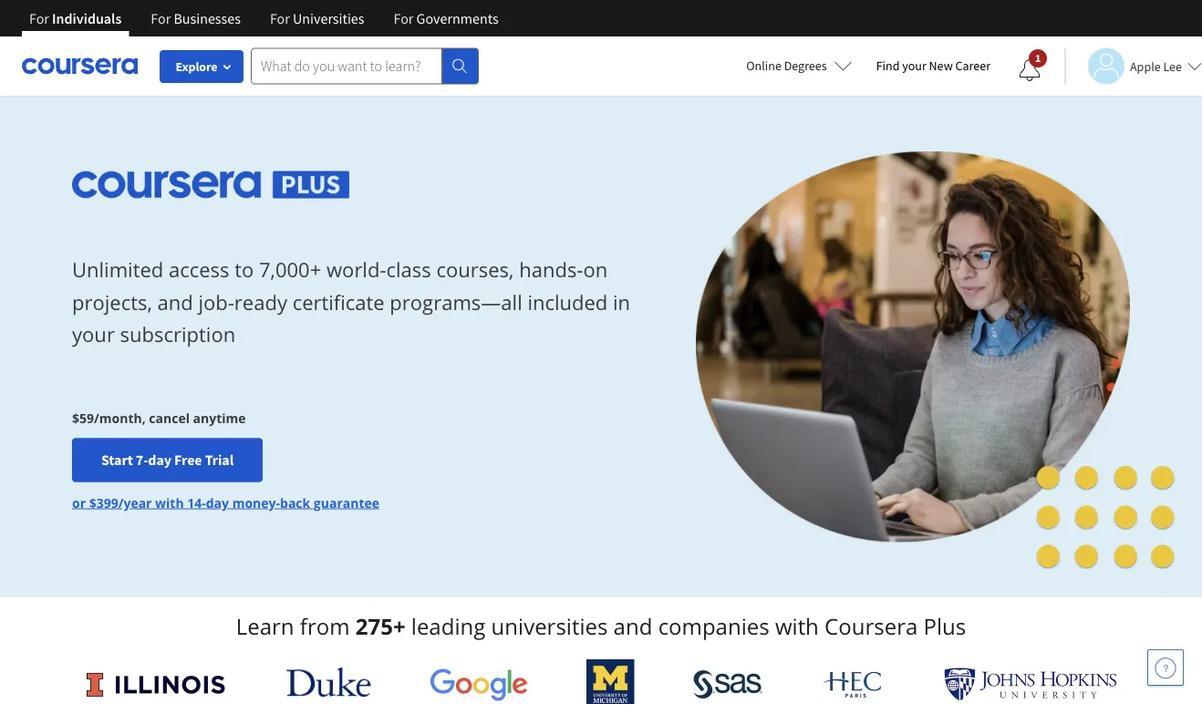 Task type: vqa. For each thing, say whether or not it's contained in the screenshot.
your in Unlimited access to 7,000+ world-class courses, hands-on projects, and job-ready certificate programs—all included in your subscription
yes



Task type: describe. For each thing, give the bounding box(es) containing it.
world-
[[327, 256, 386, 284]]

sas image
[[694, 670, 763, 700]]

14-
[[187, 494, 206, 511]]

explore
[[176, 58, 218, 75]]

/year
[[118, 494, 152, 511]]

new
[[930, 57, 953, 74]]

and inside unlimited access to 7,000+ world-class courses, hands-on projects, and job-ready certificate programs—all included in your subscription
[[157, 288, 193, 316]]

online degrees
[[747, 57, 827, 74]]

programs—all
[[390, 288, 523, 316]]

for universities
[[270, 9, 365, 27]]

johns hopkins university image
[[945, 668, 1118, 702]]

certificate
[[293, 288, 385, 316]]

apple lee button
[[1065, 48, 1203, 84]]

start 7-day free trial button
[[72, 438, 263, 482]]

start
[[101, 451, 133, 469]]

your inside unlimited access to 7,000+ world-class courses, hands-on projects, and job-ready certificate programs—all included in your subscription
[[72, 320, 115, 348]]

hands-
[[519, 256, 584, 284]]

universities
[[293, 9, 365, 27]]

back
[[280, 494, 310, 511]]

coursera
[[825, 612, 918, 642]]

leading
[[411, 612, 486, 642]]

businesses
[[174, 9, 241, 27]]

coursera image
[[22, 51, 138, 81]]

for for universities
[[270, 9, 290, 27]]

subscription
[[120, 320, 236, 348]]

governments
[[417, 9, 499, 27]]

online
[[747, 57, 782, 74]]

degrees
[[785, 57, 827, 74]]

or $399 /year with 14-day money-back guarantee
[[72, 494, 380, 511]]

unlimited access to 7,000+ world-class courses, hands-on projects, and job-ready certificate programs—all included in your subscription
[[72, 256, 631, 348]]

for for businesses
[[151, 9, 171, 27]]

courses,
[[437, 256, 514, 284]]

access
[[169, 256, 230, 284]]

in
[[613, 288, 631, 316]]

online degrees button
[[732, 46, 868, 86]]

/month,
[[94, 409, 146, 426]]

anytime
[[193, 409, 246, 426]]

plus
[[924, 612, 967, 642]]

show notifications image
[[1019, 59, 1041, 81]]

1
[[1036, 51, 1041, 65]]

What do you want to learn? text field
[[251, 48, 443, 84]]

start 7-day free trial
[[101, 451, 234, 469]]

included
[[528, 288, 608, 316]]

$59
[[72, 409, 94, 426]]

for for governments
[[394, 9, 414, 27]]

275+
[[356, 612, 406, 642]]

ready
[[234, 288, 287, 316]]

unlimited
[[72, 256, 164, 284]]

guarantee
[[314, 494, 380, 511]]



Task type: locate. For each thing, give the bounding box(es) containing it.
free
[[174, 451, 202, 469]]

1 for from the left
[[29, 9, 49, 27]]

1 vertical spatial with
[[776, 612, 819, 642]]

for
[[29, 9, 49, 27], [151, 9, 171, 27], [270, 9, 290, 27], [394, 9, 414, 27]]

google image
[[430, 668, 528, 702]]

0 vertical spatial your
[[903, 57, 927, 74]]

with left 14-
[[155, 494, 184, 511]]

0 horizontal spatial day
[[148, 451, 172, 469]]

university of michigan image
[[587, 660, 635, 705]]

trial
[[205, 451, 234, 469]]

$399
[[89, 494, 118, 511]]

0 vertical spatial and
[[157, 288, 193, 316]]

and
[[157, 288, 193, 316], [614, 612, 653, 642]]

lee
[[1164, 58, 1183, 74]]

banner navigation
[[15, 0, 513, 37]]

with left coursera
[[776, 612, 819, 642]]

3 for from the left
[[270, 9, 290, 27]]

for left individuals
[[29, 9, 49, 27]]

money-
[[232, 494, 280, 511]]

explore button
[[160, 50, 244, 83]]

for left businesses
[[151, 9, 171, 27]]

day
[[148, 451, 172, 469], [206, 494, 229, 511]]

0 horizontal spatial and
[[157, 288, 193, 316]]

cancel
[[149, 409, 190, 426]]

individuals
[[52, 9, 122, 27]]

and up subscription
[[157, 288, 193, 316]]

1 horizontal spatial your
[[903, 57, 927, 74]]

universities
[[492, 612, 608, 642]]

university of illinois at urbana-champaign image
[[85, 670, 228, 700]]

job-
[[198, 288, 234, 316]]

career
[[956, 57, 991, 74]]

0 vertical spatial day
[[148, 451, 172, 469]]

1 vertical spatial and
[[614, 612, 653, 642]]

2 for from the left
[[151, 9, 171, 27]]

for businesses
[[151, 9, 241, 27]]

0 horizontal spatial your
[[72, 320, 115, 348]]

or
[[72, 494, 86, 511]]

from
[[300, 612, 350, 642]]

help center image
[[1155, 657, 1177, 679]]

apple
[[1131, 58, 1161, 74]]

your
[[903, 57, 927, 74], [72, 320, 115, 348]]

find your new career
[[877, 57, 991, 74]]

for governments
[[394, 9, 499, 27]]

4 for from the left
[[394, 9, 414, 27]]

find your new career link
[[868, 55, 1000, 78]]

1 vertical spatial your
[[72, 320, 115, 348]]

7-
[[136, 451, 148, 469]]

and up "university of michigan" image
[[614, 612, 653, 642]]

$59 /month, cancel anytime
[[72, 409, 246, 426]]

for left universities
[[270, 9, 290, 27]]

None search field
[[251, 48, 479, 84]]

your right find on the top right of the page
[[903, 57, 927, 74]]

coursera plus image
[[72, 171, 350, 199]]

1 horizontal spatial and
[[614, 612, 653, 642]]

1 button
[[1005, 48, 1056, 92]]

for for individuals
[[29, 9, 49, 27]]

0 vertical spatial with
[[155, 494, 184, 511]]

day left money-
[[206, 494, 229, 511]]

projects,
[[72, 288, 152, 316]]

your down projects, at the top of the page
[[72, 320, 115, 348]]

class
[[386, 256, 431, 284]]

hec paris image
[[822, 666, 886, 704]]

to
[[235, 256, 254, 284]]

1 horizontal spatial day
[[206, 494, 229, 511]]

day inside button
[[148, 451, 172, 469]]

for individuals
[[29, 9, 122, 27]]

companies
[[659, 612, 770, 642]]

find
[[877, 57, 900, 74]]

1 vertical spatial day
[[206, 494, 229, 511]]

apple lee
[[1131, 58, 1183, 74]]

0 horizontal spatial with
[[155, 494, 184, 511]]

for left governments at the left of page
[[394, 9, 414, 27]]

on
[[584, 256, 608, 284]]

your inside find your new career link
[[903, 57, 927, 74]]

duke university image
[[286, 668, 371, 697]]

1 horizontal spatial with
[[776, 612, 819, 642]]

day left free
[[148, 451, 172, 469]]

with
[[155, 494, 184, 511], [776, 612, 819, 642]]

learn
[[236, 612, 294, 642]]

learn from 275+ leading universities and companies with coursera plus
[[236, 612, 967, 642]]

7,000+
[[259, 256, 321, 284]]



